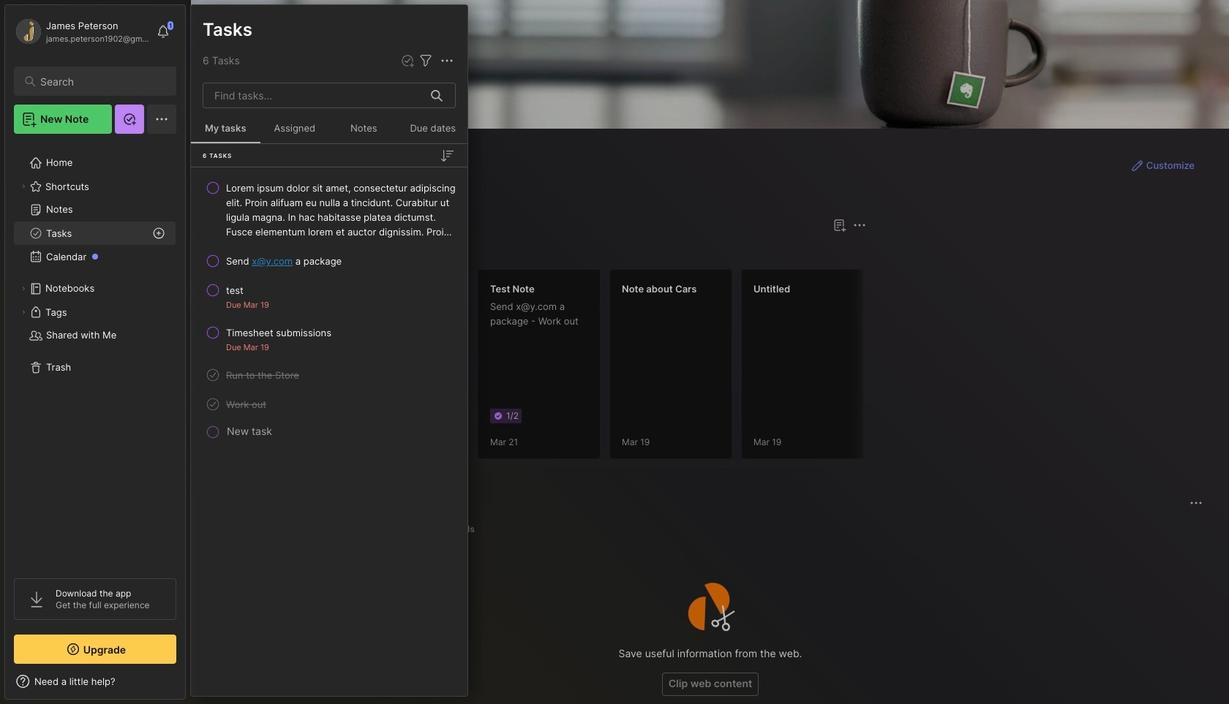 Task type: describe. For each thing, give the bounding box(es) containing it.
none search field inside main element
[[40, 72, 163, 90]]

5 row from the top
[[197, 362, 462, 389]]

1 tab list from the top
[[217, 243, 864, 261]]

expand tags image
[[19, 308, 28, 317]]

click to collapse image
[[185, 678, 196, 695]]

lorem ipsum dolor sit amet, consectetur adipiscing elit. proin alifuam eu nulla a tincidunt. curabitur ut ligula magna. in hac habitasse platea dictumst. fusce elementum lorem et auctor dignissim. proin eget mi id urna euismod consectetur. pellentesque porttitor ac urna quis fermentum: 0 cell
[[226, 181, 456, 239]]

Find tasks… text field
[[206, 83, 422, 108]]

work out 5 cell
[[226, 397, 266, 412]]

6 row from the top
[[197, 392, 462, 418]]

1 row from the top
[[197, 175, 462, 245]]

Account field
[[14, 17, 149, 46]]

2 row from the top
[[197, 248, 462, 274]]

Sort options field
[[438, 147, 456, 164]]

send x@y.com a package 1 cell
[[226, 254, 342, 269]]

2 tab list from the top
[[217, 521, 1201, 539]]

timesheet submissions 3 cell
[[226, 326, 332, 340]]

More actions and view options field
[[435, 52, 456, 70]]



Task type: locate. For each thing, give the bounding box(es) containing it.
3 row from the top
[[197, 277, 462, 317]]

row group
[[191, 173, 468, 443], [214, 269, 1230, 468]]

WHAT'S NEW field
[[5, 670, 185, 694]]

tree inside main element
[[5, 143, 185, 566]]

test 2 cell
[[226, 283, 244, 298]]

sort options image
[[438, 147, 456, 164]]

Search text field
[[40, 75, 163, 89]]

expand notebooks image
[[19, 285, 28, 293]]

tree
[[5, 143, 185, 566]]

row
[[197, 175, 462, 245], [197, 248, 462, 274], [197, 277, 462, 317], [197, 320, 462, 359], [197, 362, 462, 389], [197, 392, 462, 418]]

4 row from the top
[[197, 320, 462, 359]]

run to the store 4 cell
[[226, 368, 299, 383]]

more actions and view options image
[[438, 52, 456, 70]]

1 vertical spatial tab list
[[217, 521, 1201, 539]]

0 vertical spatial tab list
[[217, 243, 864, 261]]

None search field
[[40, 72, 163, 90]]

new task image
[[400, 53, 415, 68]]

filter tasks image
[[417, 52, 435, 70]]

main element
[[0, 0, 190, 705]]

Filter tasks field
[[417, 52, 435, 70]]

tab list
[[217, 243, 864, 261], [217, 521, 1201, 539]]

tab
[[217, 243, 260, 261], [266, 243, 325, 261], [217, 521, 273, 539], [441, 521, 481, 539]]



Task type: vqa. For each thing, say whether or not it's contained in the screenshot.
'CLOSE' ICON
no



